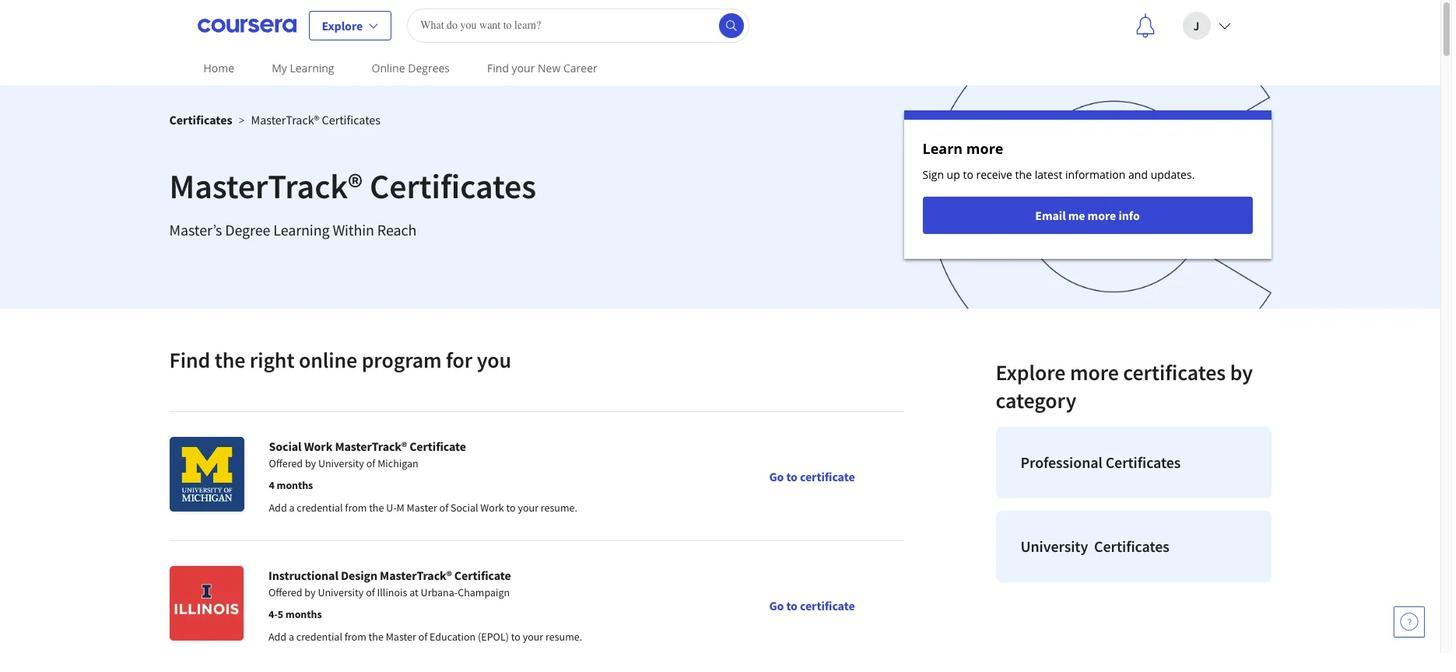Task type: describe. For each thing, give the bounding box(es) containing it.
find the right online program for you
[[169, 346, 511, 374]]

latest
[[1035, 167, 1063, 182]]

career
[[564, 61, 598, 76]]

mastertrack® certificates
[[169, 165, 536, 208]]

home link
[[197, 51, 241, 86]]

my
[[272, 61, 287, 76]]

coursera image
[[197, 13, 296, 38]]

find for find the right online program for you
[[169, 346, 210, 374]]

my learning
[[272, 61, 334, 76]]

professional certificates link
[[996, 427, 1272, 499]]

of inside social work mastertrack® certificate offered by university of michigan 4 months
[[366, 457, 375, 471]]

explore more certificates by category
[[996, 359, 1253, 415]]

master's degree learning within reach
[[169, 220, 417, 240]]

of left the education
[[419, 631, 428, 645]]

add a credential from the u-m master of social work to your resume.
[[269, 501, 578, 515]]

instructional
[[269, 568, 339, 584]]

explore for explore
[[322, 18, 363, 33]]

certificate for social work mastertrack® certificate
[[410, 439, 466, 455]]

program
[[362, 346, 442, 374]]

find your new career
[[487, 61, 598, 76]]

university for social work mastertrack® certificate
[[318, 457, 364, 471]]

certificates > mastertrack® certificates
[[169, 112, 381, 128]]

go for instructional design mastertrack® certificate
[[769, 598, 784, 614]]

j
[[1194, 18, 1200, 33]]

email
[[1035, 208, 1066, 223]]

1 vertical spatial your
[[518, 501, 539, 515]]

go for social work mastertrack® certificate
[[769, 469, 784, 485]]

sign up to receive the latest information and updates.
[[923, 167, 1195, 182]]

degrees
[[408, 61, 450, 76]]

social inside social work mastertrack® certificate offered by university of michigan 4 months
[[269, 439, 302, 455]]

mastertrack® for work
[[335, 439, 407, 455]]

design
[[341, 568, 378, 584]]

university of illinois at urbana-champaign image
[[169, 567, 244, 641]]

michigan
[[378, 457, 419, 471]]

instructional design mastertrack® certificate offered by university of illinois at urbana-champaign 4-5 months
[[269, 568, 511, 622]]

months inside the instructional design mastertrack® certificate offered by university of illinois at urbana-champaign 4-5 months
[[286, 608, 322, 622]]

from for work
[[345, 501, 367, 515]]

learn
[[923, 139, 963, 158]]

and
[[1129, 167, 1148, 182]]

help center image
[[1400, 613, 1419, 632]]

updates.
[[1151, 167, 1195, 182]]

learning inside "link"
[[290, 61, 334, 76]]

university of michigan image
[[169, 437, 244, 512]]

1 horizontal spatial social
[[451, 501, 478, 515]]

mastertrack® certificates link
[[251, 112, 381, 128]]

2 vertical spatial your
[[523, 631, 544, 645]]

j button
[[1170, 0, 1244, 50]]

m
[[397, 501, 405, 515]]

university for instructional design mastertrack® certificate
[[318, 586, 364, 600]]

1 vertical spatial master
[[386, 631, 416, 645]]

by for social work mastertrack® certificate
[[305, 457, 316, 471]]

coursera banner logo image
[[928, 86, 1272, 309]]

mastertrack® for design
[[380, 568, 452, 584]]

up
[[947, 167, 960, 182]]

more for learn
[[967, 139, 1004, 158]]

my learning link
[[266, 51, 341, 86]]

4-
[[269, 608, 278, 622]]

of right m
[[439, 501, 449, 515]]

email me more info
[[1035, 208, 1140, 223]]

illinois
[[377, 586, 407, 600]]

add for instructional design mastertrack® certificate
[[269, 631, 287, 645]]

receive
[[977, 167, 1013, 182]]

degree
[[225, 220, 270, 240]]

4
[[269, 479, 275, 493]]

for
[[446, 346, 473, 374]]

find for find your new career
[[487, 61, 509, 76]]



Task type: vqa. For each thing, say whether or not it's contained in the screenshot.
Application for Master of Science in Information Systems
no



Task type: locate. For each thing, give the bounding box(es) containing it.
months inside social work mastertrack® certificate offered by university of michigan 4 months
[[277, 479, 313, 493]]

1 vertical spatial find
[[169, 346, 210, 374]]

1 vertical spatial more
[[1088, 208, 1117, 223]]

the left latest
[[1016, 167, 1032, 182]]

you
[[477, 346, 511, 374]]

a for instructional
[[289, 631, 294, 645]]

online degrees
[[372, 61, 450, 76]]

1 go from the top
[[769, 469, 784, 485]]

0 vertical spatial from
[[345, 501, 367, 515]]

1 vertical spatial by
[[305, 457, 316, 471]]

list
[[990, 421, 1278, 589]]

work inside social work mastertrack® certificate offered by university of michigan 4 months
[[304, 439, 333, 455]]

professional
[[1021, 453, 1103, 473]]

0 vertical spatial learning
[[290, 61, 334, 76]]

offered for instructional
[[269, 586, 302, 600]]

mastertrack® up michigan at the left bottom of the page
[[335, 439, 407, 455]]

of down design
[[366, 586, 375, 600]]

mastertrack® up degree
[[169, 165, 363, 208]]

the
[[1016, 167, 1032, 182], [215, 346, 245, 374], [369, 501, 384, 515], [369, 631, 384, 645]]

certificates link
[[169, 112, 232, 128]]

1 vertical spatial go to certificate
[[769, 598, 855, 614]]

1 horizontal spatial find
[[487, 61, 509, 76]]

1 horizontal spatial explore
[[996, 359, 1066, 387]]

information
[[1066, 167, 1126, 182]]

learning left the "within"
[[273, 220, 330, 240]]

from left the u- at the left bottom of the page
[[345, 501, 367, 515]]

mastertrack®
[[251, 112, 319, 128], [169, 165, 363, 208], [335, 439, 407, 455], [380, 568, 452, 584]]

add down 4 at left
[[269, 501, 287, 515]]

university
[[318, 457, 364, 471], [1021, 537, 1088, 557], [318, 586, 364, 600]]

certificate for social work mastertrack® certificate
[[800, 469, 855, 485]]

right
[[250, 346, 295, 374]]

a
[[289, 501, 295, 515], [289, 631, 294, 645]]

more inside explore more certificates by category
[[1070, 359, 1119, 387]]

list containing professional certificates
[[990, 421, 1278, 589]]

certificate
[[800, 469, 855, 485], [800, 598, 855, 614]]

0 vertical spatial months
[[277, 479, 313, 493]]

0 horizontal spatial find
[[169, 346, 210, 374]]

the down the instructional design mastertrack® certificate offered by university of illinois at urbana-champaign 4-5 months
[[369, 631, 384, 645]]

to
[[963, 167, 974, 182], [787, 469, 798, 485], [506, 501, 516, 515], [787, 598, 798, 614], [511, 631, 521, 645]]

0 vertical spatial your
[[512, 61, 535, 76]]

1 vertical spatial a
[[289, 631, 294, 645]]

0 vertical spatial find
[[487, 61, 509, 76]]

certificate inside social work mastertrack® certificate offered by university of michigan 4 months
[[410, 439, 466, 455]]

What do you want to learn? text field
[[407, 8, 750, 42]]

1 vertical spatial university
[[1021, 537, 1088, 557]]

certificates
[[169, 112, 232, 128], [322, 112, 381, 128], [370, 165, 536, 208], [1106, 453, 1181, 473]]

1 vertical spatial learning
[[273, 220, 330, 240]]

university  certificates
[[1021, 537, 1170, 557]]

credential down instructional
[[296, 631, 343, 645]]

explore
[[322, 18, 363, 33], [996, 359, 1066, 387]]

more inside button
[[1088, 208, 1117, 223]]

me
[[1069, 208, 1086, 223]]

learning right my
[[290, 61, 334, 76]]

explore button
[[309, 11, 392, 40]]

social work mastertrack® certificate offered by university of michigan 4 months
[[269, 439, 466, 493]]

master
[[407, 501, 437, 515], [386, 631, 416, 645]]

offered for social
[[269, 457, 303, 471]]

0 vertical spatial certificate
[[800, 469, 855, 485]]

go to certificate for instructional design mastertrack® certificate
[[769, 598, 855, 614]]

the inside "learn more" status
[[1016, 167, 1032, 182]]

offered inside the instructional design mastertrack® certificate offered by university of illinois at urbana-champaign 4-5 months
[[269, 586, 302, 600]]

the left the u- at the left bottom of the page
[[369, 501, 384, 515]]

certificates inside professional certificates link
[[1106, 453, 1181, 473]]

certificate
[[410, 439, 466, 455], [454, 568, 511, 584]]

add a credential from the master of education (epol) to your resume.
[[269, 631, 582, 645]]

explore inside explore dropdown button
[[322, 18, 363, 33]]

info
[[1119, 208, 1140, 223]]

a down instructional
[[289, 631, 294, 645]]

credential for work
[[297, 501, 343, 515]]

by inside social work mastertrack® certificate offered by university of michigan 4 months
[[305, 457, 316, 471]]

certificate for instructional design mastertrack® certificate
[[800, 598, 855, 614]]

1 vertical spatial credential
[[296, 631, 343, 645]]

offered
[[269, 457, 303, 471], [269, 586, 302, 600]]

certificate up "champaign"
[[454, 568, 511, 584]]

0 vertical spatial work
[[304, 439, 333, 455]]

university inside the instructional design mastertrack® certificate offered by university of illinois at urbana-champaign 4-5 months
[[318, 586, 364, 600]]

0 vertical spatial certificate
[[410, 439, 466, 455]]

1 vertical spatial add
[[269, 631, 287, 645]]

1 vertical spatial offered
[[269, 586, 302, 600]]

the for add a credential from the u-m master of social work to your resume.
[[369, 501, 384, 515]]

find inside "link"
[[487, 61, 509, 76]]

u-
[[386, 501, 397, 515]]

certificate for instructional design mastertrack® certificate
[[454, 568, 511, 584]]

1 vertical spatial resume.
[[546, 631, 582, 645]]

from
[[345, 501, 367, 515], [345, 631, 366, 645]]

>
[[239, 113, 245, 128]]

go
[[769, 469, 784, 485], [769, 598, 784, 614]]

learn more
[[923, 139, 1004, 158]]

your
[[512, 61, 535, 76], [518, 501, 539, 515], [523, 631, 544, 645]]

0 horizontal spatial social
[[269, 439, 302, 455]]

university  certificates link
[[996, 511, 1272, 583]]

from for design
[[345, 631, 366, 645]]

find your new career link
[[481, 51, 604, 86]]

at
[[410, 586, 419, 600]]

1 certificate from the top
[[800, 469, 855, 485]]

0 horizontal spatial work
[[304, 439, 333, 455]]

of
[[366, 457, 375, 471], [439, 501, 449, 515], [366, 586, 375, 600], [419, 631, 428, 645]]

work
[[304, 439, 333, 455], [481, 501, 504, 515]]

the for add a credential from the master of education (epol) to your resume.
[[369, 631, 384, 645]]

social
[[269, 439, 302, 455], [451, 501, 478, 515]]

find
[[487, 61, 509, 76], [169, 346, 210, 374]]

1 vertical spatial from
[[345, 631, 366, 645]]

1 vertical spatial go
[[769, 598, 784, 614]]

sign
[[923, 167, 944, 182]]

mastertrack® up at
[[380, 568, 452, 584]]

None search field
[[407, 8, 750, 42]]

go to certificate for social work mastertrack® certificate
[[769, 469, 855, 485]]

certificate inside the instructional design mastertrack® certificate offered by university of illinois at urbana-champaign 4-5 months
[[454, 568, 511, 584]]

explore inside explore more certificates by category
[[996, 359, 1066, 387]]

to inside "learn more" status
[[963, 167, 974, 182]]

master right m
[[407, 501, 437, 515]]

0 vertical spatial university
[[318, 457, 364, 471]]

credential
[[297, 501, 343, 515], [296, 631, 343, 645]]

2 vertical spatial by
[[305, 586, 316, 600]]

social right m
[[451, 501, 478, 515]]

university inside social work mastertrack® certificate offered by university of michigan 4 months
[[318, 457, 364, 471]]

1 go to certificate from the top
[[769, 469, 855, 485]]

go to certificate
[[769, 469, 855, 485], [769, 598, 855, 614]]

professional certificates
[[1021, 453, 1181, 473]]

0 vertical spatial add
[[269, 501, 287, 515]]

by
[[1231, 359, 1253, 387], [305, 457, 316, 471], [305, 586, 316, 600]]

1 vertical spatial social
[[451, 501, 478, 515]]

master down the instructional design mastertrack® certificate offered by university of illinois at urbana-champaign 4-5 months
[[386, 631, 416, 645]]

credential for design
[[296, 631, 343, 645]]

offered up 4 at left
[[269, 457, 303, 471]]

a for social
[[289, 501, 295, 515]]

months right 5
[[286, 608, 322, 622]]

2 vertical spatial more
[[1070, 359, 1119, 387]]

of left michigan at the left bottom of the page
[[366, 457, 375, 471]]

by inside the instructional design mastertrack® certificate offered by university of illinois at urbana-champaign 4-5 months
[[305, 586, 316, 600]]

0 horizontal spatial explore
[[322, 18, 363, 33]]

of inside the instructional design mastertrack® certificate offered by university of illinois at urbana-champaign 4-5 months
[[366, 586, 375, 600]]

education
[[430, 631, 476, 645]]

0 vertical spatial explore
[[322, 18, 363, 33]]

5
[[278, 608, 283, 622]]

category
[[996, 387, 1077, 415]]

1 horizontal spatial work
[[481, 501, 504, 515]]

mastertrack® inside social work mastertrack® certificate offered by university of michigan 4 months
[[335, 439, 407, 455]]

learning
[[290, 61, 334, 76], [273, 220, 330, 240]]

by inside explore more certificates by category
[[1231, 359, 1253, 387]]

new
[[538, 61, 561, 76]]

credential down social work mastertrack® certificate offered by university of michigan 4 months
[[297, 501, 343, 515]]

email me more info button
[[923, 197, 1253, 234]]

0 vertical spatial by
[[1231, 359, 1253, 387]]

a up instructional
[[289, 501, 295, 515]]

mastertrack® for >
[[251, 112, 319, 128]]

offered inside social work mastertrack® certificate offered by university of michigan 4 months
[[269, 457, 303, 471]]

champaign
[[458, 586, 510, 600]]

certificate up michigan at the left bottom of the page
[[410, 439, 466, 455]]

1 vertical spatial months
[[286, 608, 322, 622]]

1 vertical spatial work
[[481, 501, 504, 515]]

the for sign up to receive the latest information and updates.
[[1016, 167, 1032, 182]]

certificates
[[1124, 359, 1226, 387]]

more
[[967, 139, 1004, 158], [1088, 208, 1117, 223], [1070, 359, 1119, 387]]

1 vertical spatial certificate
[[454, 568, 511, 584]]

0 vertical spatial credential
[[297, 501, 343, 515]]

(epol)
[[478, 631, 509, 645]]

online degrees link
[[366, 51, 456, 86]]

0 vertical spatial social
[[269, 439, 302, 455]]

add for social work mastertrack® certificate
[[269, 501, 287, 515]]

0 vertical spatial more
[[967, 139, 1004, 158]]

mastertrack® right >
[[251, 112, 319, 128]]

home
[[204, 61, 234, 76]]

0 vertical spatial resume.
[[541, 501, 578, 515]]

master's
[[169, 220, 222, 240]]

months
[[277, 479, 313, 493], [286, 608, 322, 622]]

by for instructional design mastertrack® certificate
[[305, 586, 316, 600]]

within
[[333, 220, 374, 240]]

0 vertical spatial master
[[407, 501, 437, 515]]

2 certificate from the top
[[800, 598, 855, 614]]

2 go to certificate from the top
[[769, 598, 855, 614]]

explore for explore more certificates by category
[[996, 359, 1066, 387]]

2 go from the top
[[769, 598, 784, 614]]

offered up 5
[[269, 586, 302, 600]]

1 vertical spatial explore
[[996, 359, 1066, 387]]

resume.
[[541, 501, 578, 515], [546, 631, 582, 645]]

add
[[269, 501, 287, 515], [269, 631, 287, 645]]

your inside "link"
[[512, 61, 535, 76]]

2 vertical spatial university
[[318, 586, 364, 600]]

online
[[299, 346, 357, 374]]

more for explore
[[1070, 359, 1119, 387]]

mastertrack® inside the instructional design mastertrack® certificate offered by university of illinois at urbana-champaign 4-5 months
[[380, 568, 452, 584]]

1 vertical spatial certificate
[[800, 598, 855, 614]]

social up 4 at left
[[269, 439, 302, 455]]

0 vertical spatial offered
[[269, 457, 303, 471]]

0 vertical spatial go to certificate
[[769, 469, 855, 485]]

learn more status
[[904, 111, 1272, 259]]

reach
[[377, 220, 417, 240]]

0 vertical spatial a
[[289, 501, 295, 515]]

urbana-
[[421, 586, 458, 600]]

online
[[372, 61, 405, 76]]

months right 4 at left
[[277, 479, 313, 493]]

0 vertical spatial go
[[769, 469, 784, 485]]

add down 5
[[269, 631, 287, 645]]

the left right
[[215, 346, 245, 374]]

from down the instructional design mastertrack® certificate offered by university of illinois at urbana-champaign 4-5 months
[[345, 631, 366, 645]]



